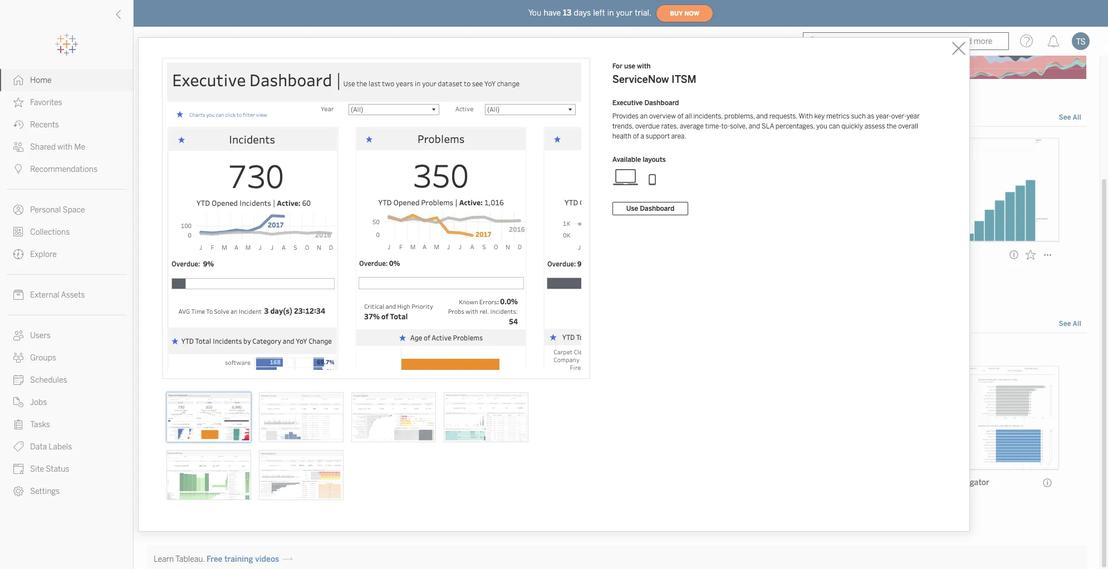 Task type: locate. For each thing, give the bounding box(es) containing it.
3 minutes from the left
[[536, 266, 561, 274]]

1 vertical spatial dashboard
[[640, 205, 674, 212]]

1 vertical spatial see all
[[1059, 320, 1081, 328]]

22 minutes ago for business
[[341, 266, 388, 274]]

2 all from the top
[[1073, 320, 1081, 328]]

dashboard
[[644, 99, 679, 107], [640, 205, 674, 212]]

itsm
[[672, 73, 696, 85]]

schedules link
[[0, 369, 133, 391]]

0 horizontal spatial 22 minutes ago
[[155, 266, 202, 274]]

22 minutes ago for tourism
[[527, 266, 574, 274]]

ago for business
[[376, 266, 388, 274]]

of left all
[[677, 112, 683, 120]]

3 ago from the left
[[562, 266, 574, 274]]

with left me
[[57, 143, 72, 152]]

download right manage users link
[[349, 56, 380, 64]]

0 horizontal spatial download
[[349, 56, 380, 64]]

0 vertical spatial see
[[1059, 114, 1071, 122]]

dashboard right 'use'
[[640, 205, 674, 212]]

1 22 from the left
[[155, 266, 163, 274]]

a down "overdue"
[[640, 132, 644, 140]]

in right the sign
[[308, 346, 314, 355]]

2 to from the left
[[457, 346, 464, 355]]

1 manage from the left
[[233, 56, 258, 64]]

0 horizontal spatial tableau
[[382, 56, 406, 64]]

see for recents
[[1059, 114, 1071, 122]]

in right left
[[607, 8, 614, 18]]

use dashboard button
[[612, 202, 688, 215]]

to-
[[721, 122, 730, 130]]

0 vertical spatial your
[[616, 8, 633, 18]]

2 see from the top
[[1059, 320, 1071, 328]]

1 vertical spatial of
[[633, 132, 639, 140]]

and left sla
[[749, 122, 760, 130]]

dashboard inside executive dashboard provides an overview of all incidents, problems, and requests. with key metrics such as year-over-year trends, overdue rates, average time-to-solve, and sla percentages, you can quickly assess the overall health of a support area.
[[644, 99, 679, 107]]

incident tracker for it staff image
[[443, 393, 528, 443]]

tableau
[[382, 56, 406, 64], [476, 56, 501, 64]]

use
[[624, 62, 635, 70], [397, 346, 410, 355]]

average
[[680, 122, 704, 130]]

4 | from the left
[[438, 56, 440, 64]]

rates,
[[661, 122, 678, 130]]

right arrow image
[[283, 555, 292, 565]]

1 horizontal spatial users
[[322, 56, 340, 64]]

1 horizontal spatial to
[[457, 346, 464, 355]]

2 horizontal spatial 22
[[527, 266, 535, 274]]

use right or
[[397, 346, 410, 355]]

support
[[646, 132, 670, 140]]

0 vertical spatial dashboard
[[644, 99, 679, 107]]

1 vertical spatial your
[[325, 346, 341, 355]]

0 vertical spatial and
[[756, 112, 768, 120]]

1 horizontal spatial a
[[640, 132, 644, 140]]

2 horizontal spatial minutes
[[536, 266, 561, 274]]

business
[[341, 250, 374, 260]]

recents link
[[0, 114, 133, 136]]

download right desktop
[[443, 56, 475, 64]]

all for accelerators
[[1073, 320, 1081, 328]]

22 down business
[[341, 266, 349, 274]]

metrics
[[826, 112, 850, 120]]

problem report for it managers image
[[259, 451, 343, 501]]

0 horizontal spatial with
[[57, 143, 72, 152]]

over-
[[891, 112, 907, 120]]

1 horizontal spatial download
[[443, 56, 475, 64]]

0 vertical spatial a
[[640, 132, 644, 140]]

manage
[[233, 56, 258, 64], [295, 56, 320, 64]]

minutes for tourism
[[536, 266, 561, 274]]

to right the sign
[[316, 346, 323, 355]]

| right desktop
[[438, 56, 440, 64]]

users
[[322, 56, 340, 64], [30, 331, 51, 341]]

dashboard inside button
[[640, 205, 674, 212]]

2 see all from the top
[[1059, 320, 1081, 328]]

1 horizontal spatial 22
[[341, 266, 349, 274]]

area.
[[671, 132, 686, 140]]

0 horizontal spatial ago
[[190, 266, 202, 274]]

0 horizontal spatial a
[[188, 346, 192, 355]]

0 vertical spatial of
[[677, 112, 683, 120]]

your left trial. at right
[[616, 8, 633, 18]]

3 22 minutes ago from the left
[[527, 266, 574, 274]]

1 horizontal spatial ago
[[376, 266, 388, 274]]

dashboard up overview
[[644, 99, 679, 107]]

executive dashboard image
[[166, 393, 251, 443]]

| right workbook
[[227, 56, 229, 64]]

assets
[[61, 291, 85, 300]]

percentages,
[[776, 122, 815, 130]]

have
[[544, 8, 561, 18]]

pre-
[[194, 346, 208, 355]]

22 minutes ago down global indicators
[[155, 266, 202, 274]]

with
[[637, 62, 651, 70], [57, 143, 72, 152]]

accelerators
[[149, 316, 207, 329]]

2 horizontal spatial ago
[[562, 266, 574, 274]]

recents
[[149, 110, 186, 122], [30, 120, 59, 130]]

use inside for use with servicenow itsm
[[624, 62, 635, 70]]

2 horizontal spatial 22 minutes ago
[[527, 266, 574, 274]]

data labels link
[[0, 436, 133, 458]]

linkedin
[[899, 479, 930, 488]]

home
[[30, 76, 52, 85]]

workbook.
[[226, 346, 263, 355]]

start from a pre-built workbook. simply sign in to your data source, or use sample data to get started.
[[149, 346, 507, 355]]

22 down tourism
[[527, 266, 535, 274]]

days
[[574, 8, 591, 18]]

available layouts
[[612, 156, 666, 163]]

tableau left prep
[[476, 56, 501, 64]]

incident report for it managers image
[[351, 393, 436, 443]]

available
[[612, 156, 641, 163]]

a inside executive dashboard provides an overview of all incidents, problems, and requests. with key metrics such as year-over-year trends, overdue rates, average time-to-solve, and sla percentages, you can quickly assess the overall health of a support area.
[[640, 132, 644, 140]]

sample
[[412, 346, 438, 355]]

22 for tourism
[[527, 266, 535, 274]]

requests.
[[769, 112, 797, 120]]

incidents,
[[693, 112, 723, 120]]

overdue
[[635, 122, 660, 130]]

| right manage users link
[[343, 56, 345, 64]]

1 horizontal spatial tableau
[[476, 56, 501, 64]]

and
[[756, 112, 768, 120], [749, 122, 760, 130]]

2 see all link from the top
[[1058, 319, 1082, 330]]

1 horizontal spatial use
[[624, 62, 635, 70]]

site
[[30, 465, 44, 474]]

and up sla
[[756, 112, 768, 120]]

minutes down tourism
[[536, 266, 561, 274]]

1 horizontal spatial with
[[637, 62, 651, 70]]

your right the sign
[[325, 346, 341, 355]]

1 horizontal spatial of
[[677, 112, 683, 120]]

trial.
[[635, 8, 652, 18]]

indicators
[[180, 250, 217, 260]]

1 horizontal spatial in
[[607, 8, 614, 18]]

in
[[607, 8, 614, 18], [308, 346, 314, 355]]

1 see all link from the top
[[1058, 112, 1082, 124]]

free training videos
[[207, 555, 279, 565]]

2 ago from the left
[[376, 266, 388, 274]]

1 vertical spatial see all link
[[1058, 319, 1082, 330]]

1 vertical spatial see
[[1059, 320, 1071, 328]]

0 horizontal spatial users
[[30, 331, 51, 341]]

of right health
[[633, 132, 639, 140]]

2 minutes from the left
[[350, 266, 375, 274]]

|
[[227, 56, 229, 64], [289, 56, 291, 64], [343, 56, 345, 64], [438, 56, 440, 64]]

0 vertical spatial with
[[637, 62, 651, 70]]

1 vertical spatial in
[[308, 346, 314, 355]]

1 vertical spatial all
[[1073, 320, 1081, 328]]

you
[[528, 8, 541, 18]]

learn tableau.
[[154, 555, 205, 565]]

manage projects link
[[232, 55, 286, 64]]

personal
[[30, 205, 61, 215]]

minutes down business
[[350, 266, 375, 274]]

0 vertical spatial use
[[624, 62, 635, 70]]

a left "pre-"
[[188, 346, 192, 355]]

0 vertical spatial see all
[[1059, 114, 1081, 122]]

2 download from the left
[[443, 56, 475, 64]]

1 horizontal spatial manage
[[295, 56, 320, 64]]

0 horizontal spatial recents
[[30, 120, 59, 130]]

use right for
[[624, 62, 635, 70]]

with up servicenow
[[637, 62, 651, 70]]

0 vertical spatial in
[[607, 8, 614, 18]]

phone image
[[639, 168, 666, 186]]

groups link
[[0, 347, 133, 369]]

schedules
[[30, 376, 67, 385]]

with inside for use with servicenow itsm
[[637, 62, 651, 70]]

see all link
[[1058, 112, 1082, 124], [1058, 319, 1082, 330]]

1 22 minutes ago from the left
[[155, 266, 202, 274]]

desktop
[[408, 56, 434, 64]]

3 | from the left
[[343, 56, 345, 64]]

1 vertical spatial with
[[57, 143, 72, 152]]

0 vertical spatial all
[[1073, 114, 1081, 122]]

see all for recents
[[1059, 114, 1081, 122]]

0 horizontal spatial in
[[308, 346, 314, 355]]

1 minutes from the left
[[164, 266, 189, 274]]

data right sample
[[439, 346, 455, 355]]

users inside main navigation. press the up and down arrow keys to access links. element
[[30, 331, 51, 341]]

0 horizontal spatial data
[[343, 346, 359, 355]]

executive dashboard provides an overview of all incidents, problems, and requests. with key metrics such as year-over-year trends, overdue rates, average time-to-solve, and sla percentages, you can quickly assess the overall health of a support area.
[[612, 99, 920, 140]]

ago for tourism
[[562, 266, 574, 274]]

data
[[343, 346, 359, 355], [439, 346, 455, 355]]

manage right projects
[[295, 56, 320, 64]]

0 vertical spatial see all link
[[1058, 112, 1082, 124]]

0 vertical spatial users
[[322, 56, 340, 64]]

1 see from the top
[[1059, 114, 1071, 122]]

tasks
[[30, 420, 50, 430]]

22 down global
[[155, 266, 163, 274]]

1 vertical spatial users
[[30, 331, 51, 341]]

1 all from the top
[[1073, 114, 1081, 122]]

22 minutes ago down business
[[341, 266, 388, 274]]

minutes down global indicators
[[164, 266, 189, 274]]

1 horizontal spatial 22 minutes ago
[[341, 266, 388, 274]]

tableau left desktop
[[382, 56, 406, 64]]

0 horizontal spatial use
[[397, 346, 410, 355]]

2 22 from the left
[[341, 266, 349, 274]]

2 22 minutes ago from the left
[[341, 266, 388, 274]]

use dashboard
[[626, 205, 674, 212]]

simply
[[265, 346, 289, 355]]

0 horizontal spatial minutes
[[164, 266, 189, 274]]

| right projects
[[289, 56, 291, 64]]

shared with me
[[30, 143, 85, 152]]

1 ago from the left
[[190, 266, 202, 274]]

1 see all from the top
[[1059, 114, 1081, 122]]

0 horizontal spatial 22
[[155, 266, 163, 274]]

1 horizontal spatial minutes
[[350, 266, 375, 274]]

personal space
[[30, 205, 85, 215]]

manage users link
[[294, 55, 340, 64]]

recommendations link
[[0, 158, 133, 180]]

your
[[616, 8, 633, 18], [325, 346, 341, 355]]

minutes
[[164, 266, 189, 274], [350, 266, 375, 274], [536, 266, 561, 274]]

0 horizontal spatial to
[[316, 346, 323, 355]]

navigator
[[954, 479, 989, 488]]

22 minutes ago down tourism
[[527, 266, 574, 274]]

as
[[867, 112, 874, 120]]

2 tableau from the left
[[476, 56, 501, 64]]

to
[[316, 346, 323, 355], [457, 346, 464, 355]]

laptop image
[[612, 168, 639, 186]]

3 22 from the left
[[527, 266, 535, 274]]

0 horizontal spatial manage
[[233, 56, 258, 64]]

to left get
[[457, 346, 464, 355]]

1 data from the left
[[343, 346, 359, 355]]

22 minutes ago
[[155, 266, 202, 274], [341, 266, 388, 274], [527, 266, 574, 274]]

manage left projects
[[233, 56, 258, 64]]

site status link
[[0, 458, 133, 481]]

problem tracker for it staff image
[[259, 393, 343, 443]]

global
[[155, 250, 178, 260]]

navigation panel element
[[0, 33, 133, 503]]

now
[[684, 10, 699, 17]]

data left 'source,'
[[343, 346, 359, 355]]

servicenow
[[612, 73, 669, 85]]

see all
[[1059, 114, 1081, 122], [1059, 320, 1081, 328]]

1 horizontal spatial data
[[439, 346, 455, 355]]



Task type: describe. For each thing, give the bounding box(es) containing it.
personal space link
[[0, 199, 133, 221]]

built
[[208, 346, 224, 355]]

quickly
[[841, 122, 863, 130]]

left
[[593, 8, 605, 18]]

you
[[816, 122, 827, 130]]

buy
[[670, 10, 683, 17]]

labels
[[49, 443, 72, 452]]

users link
[[0, 325, 133, 347]]

see for accelerators
[[1059, 320, 1071, 328]]

external assets
[[30, 291, 85, 300]]

tasks link
[[0, 414, 133, 436]]

1 vertical spatial a
[[188, 346, 192, 355]]

2 manage from the left
[[295, 56, 320, 64]]

dashboard for executive
[[644, 99, 679, 107]]

download tableau prep builder link
[[443, 55, 542, 64]]

data labels
[[30, 443, 72, 452]]

started.
[[479, 346, 507, 355]]

from
[[169, 346, 186, 355]]

solve,
[[730, 122, 747, 130]]

13
[[563, 8, 572, 18]]

shared
[[30, 143, 56, 152]]

with
[[799, 112, 813, 120]]

sales
[[932, 479, 952, 488]]

for
[[612, 62, 622, 70]]

get
[[466, 346, 477, 355]]

such
[[851, 112, 866, 120]]

see all link for accelerators
[[1058, 319, 1082, 330]]

me
[[74, 143, 85, 152]]

22 for global indicators
[[155, 266, 163, 274]]

see all for accelerators
[[1059, 320, 1081, 328]]

site status
[[30, 465, 69, 474]]

0 horizontal spatial of
[[633, 132, 639, 140]]

an
[[640, 112, 648, 120]]

global indicators
[[155, 250, 217, 260]]

recents inside recents link
[[30, 120, 59, 130]]

assess
[[865, 122, 885, 130]]

collections link
[[0, 221, 133, 243]]

health
[[612, 132, 631, 140]]

all
[[685, 112, 692, 120]]

minutes for business
[[350, 266, 375, 274]]

ago for global indicators
[[190, 266, 202, 274]]

or
[[388, 346, 395, 355]]

buy now
[[670, 10, 699, 17]]

executive
[[612, 99, 643, 107]]

year-
[[876, 112, 891, 120]]

videos
[[255, 555, 279, 565]]

linkedin sales navigator
[[899, 479, 989, 488]]

upload workbook | manage projects | manage users | download tableau desktop | download tableau prep builder
[[168, 56, 542, 64]]

see all link for recents
[[1058, 112, 1082, 124]]

overall
[[898, 122, 918, 130]]

marketo
[[341, 479, 371, 488]]

tableau.
[[175, 555, 205, 565]]

layouts
[[643, 156, 666, 163]]

data
[[30, 443, 47, 452]]

time-
[[705, 122, 721, 130]]

2 | from the left
[[289, 56, 291, 64]]

projects
[[259, 56, 286, 64]]

1 | from the left
[[227, 56, 229, 64]]

workbook
[[192, 56, 224, 64]]

space
[[63, 205, 85, 215]]

main navigation. press the up and down arrow keys to access links. element
[[0, 69, 133, 503]]

groups
[[30, 354, 56, 363]]

buy now button
[[656, 4, 713, 22]]

learn
[[154, 555, 174, 565]]

year
[[907, 112, 920, 120]]

use
[[626, 205, 638, 212]]

1 vertical spatial use
[[397, 346, 410, 355]]

1 to from the left
[[316, 346, 323, 355]]

minutes for global indicators
[[164, 266, 189, 274]]

0 horizontal spatial your
[[325, 346, 341, 355]]

start
[[149, 346, 167, 355]]

all for recents
[[1073, 114, 1081, 122]]

22 minutes ago for global indicators
[[155, 266, 202, 274]]

2 data from the left
[[439, 346, 455, 355]]

status
[[46, 465, 69, 474]]

with inside main navigation. press the up and down arrow keys to access links. element
[[57, 143, 72, 152]]

external
[[30, 291, 59, 300]]

1 horizontal spatial your
[[616, 8, 633, 18]]

request report for it managers image
[[166, 451, 251, 501]]

settings link
[[0, 481, 133, 503]]

builder
[[519, 56, 542, 64]]

22 for business
[[341, 266, 349, 274]]

dashboard for use
[[640, 205, 674, 212]]

1 horizontal spatial recents
[[149, 110, 186, 122]]

overview
[[649, 112, 676, 120]]

tourism
[[527, 250, 556, 260]]

the
[[887, 122, 897, 130]]

home link
[[0, 69, 133, 91]]

1 download from the left
[[349, 56, 380, 64]]

upload
[[168, 56, 190, 64]]

sign
[[291, 346, 306, 355]]

favorites
[[30, 98, 62, 107]]

explore
[[30, 250, 57, 259]]

jobs
[[30, 398, 47, 408]]

source,
[[360, 346, 386, 355]]

1 vertical spatial and
[[749, 122, 760, 130]]

salesforce
[[155, 479, 193, 488]]

problems,
[[724, 112, 755, 120]]

1 tableau from the left
[[382, 56, 406, 64]]

for use with servicenow itsm
[[612, 62, 696, 85]]

explore link
[[0, 243, 133, 266]]

recommendations
[[30, 165, 97, 174]]

prep
[[502, 56, 517, 64]]



Task type: vqa. For each thing, say whether or not it's contained in the screenshot.
MONTH(Order Date) Set's Date)
no



